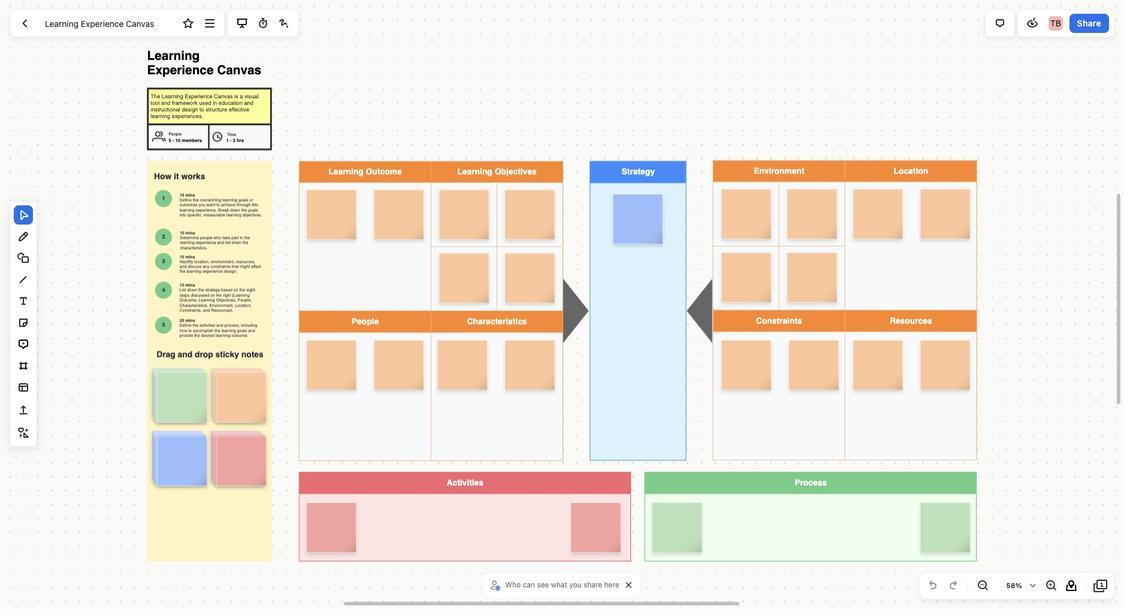 Task type: locate. For each thing, give the bounding box(es) containing it.
upload image
[[16, 403, 31, 418]]

zoom in image
[[1044, 579, 1058, 593]]

%
[[1016, 582, 1022, 590]]

all eyes on me image
[[1025, 16, 1040, 31]]

zoom out image
[[976, 579, 990, 593]]

58
[[1006, 582, 1016, 590]]

laser image
[[277, 16, 291, 31]]

templates image
[[16, 381, 31, 395]]

who
[[505, 581, 521, 590]]

Document name text field
[[36, 14, 177, 33]]

comment panel image
[[993, 16, 1007, 31]]

here
[[604, 581, 620, 590]]

share
[[584, 581, 602, 590]]

mini map image
[[1064, 579, 1079, 593]]

58 %
[[1006, 582, 1022, 590]]

star this whiteboard image
[[181, 16, 196, 31]]



Task type: describe. For each thing, give the bounding box(es) containing it.
share
[[1077, 18, 1102, 28]]

more options image
[[202, 16, 217, 31]]

timer image
[[256, 16, 270, 31]]

dashboard image
[[17, 16, 32, 31]]

tb
[[1051, 18, 1061, 28]]

see
[[537, 581, 549, 590]]

present image
[[235, 16, 249, 31]]

more tools image
[[16, 426, 31, 440]]

who can see what you share here
[[505, 581, 620, 590]]

who can see what you share here button
[[489, 577, 623, 595]]

tb button
[[1046, 14, 1066, 33]]

you
[[569, 581, 582, 590]]

can
[[523, 581, 535, 590]]

what
[[551, 581, 567, 590]]

share button
[[1070, 14, 1109, 33]]

pages image
[[1094, 579, 1108, 593]]



Task type: vqa. For each thing, say whether or not it's contained in the screenshot.
"ADD CONTACT" Button
no



